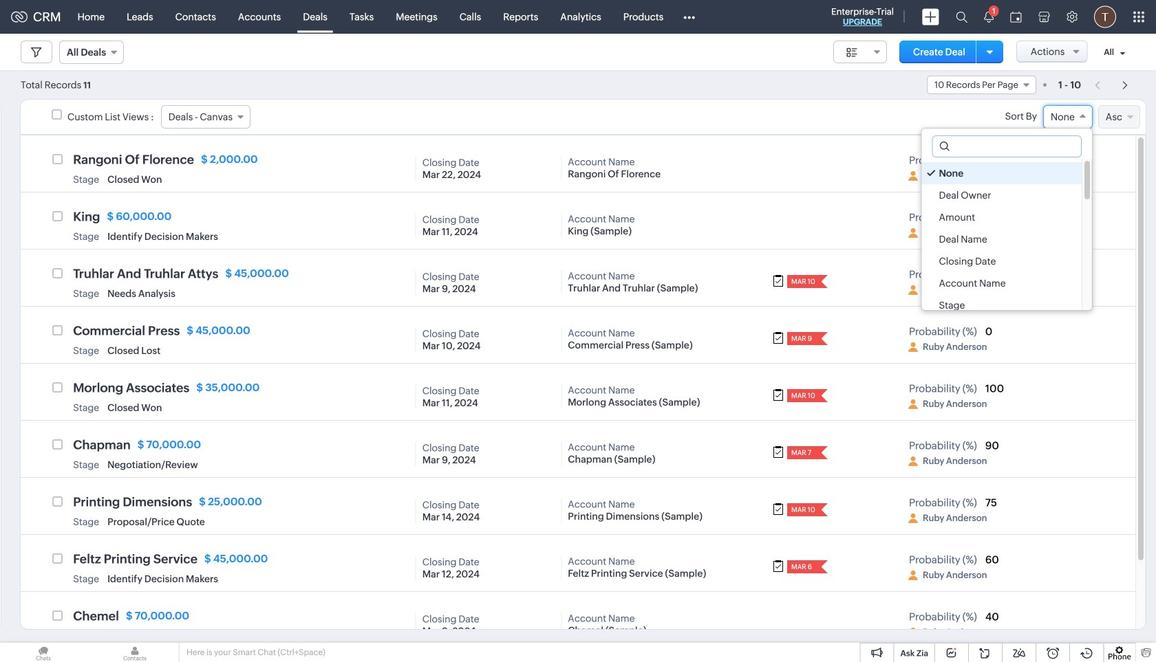 Task type: describe. For each thing, give the bounding box(es) containing it.
8 icon_profile image from the top
[[908, 571, 918, 581]]

profile image
[[1094, 6, 1116, 28]]

search image
[[956, 11, 967, 23]]

7 option from the top
[[922, 295, 1082, 317]]

calendar image
[[1010, 11, 1022, 22]]

3 icon_profile image from the top
[[908, 286, 918, 295]]

2 option from the top
[[922, 184, 1082, 206]]

1 option from the top
[[922, 162, 1082, 184]]

9 icon_profile image from the top
[[908, 628, 918, 638]]

search element
[[948, 0, 976, 34]]

5 option from the top
[[922, 250, 1082, 272]]

6 option from the top
[[922, 272, 1082, 295]]

logo image
[[11, 11, 28, 22]]

profile element
[[1086, 0, 1124, 33]]

signals element
[[976, 0, 1002, 34]]



Task type: locate. For each thing, give the bounding box(es) containing it.
icon_profile image
[[908, 171, 918, 181], [908, 228, 918, 238], [908, 286, 918, 295], [908, 343, 918, 352], [908, 400, 918, 409], [908, 457, 918, 467], [908, 514, 918, 524], [908, 571, 918, 581], [908, 628, 918, 638]]

contacts image
[[92, 643, 178, 663]]

4 icon_profile image from the top
[[908, 343, 918, 352]]

5 icon_profile image from the top
[[908, 400, 918, 409]]

2 icon_profile image from the top
[[908, 228, 918, 238]]

None field
[[1043, 105, 1093, 129]]

6 icon_profile image from the top
[[908, 457, 918, 467]]

3 option from the top
[[922, 206, 1082, 228]]

list box
[[922, 159, 1092, 317]]

option
[[922, 162, 1082, 184], [922, 184, 1082, 206], [922, 206, 1082, 228], [922, 228, 1082, 250], [922, 250, 1082, 272], [922, 272, 1082, 295], [922, 295, 1082, 317]]

7 icon_profile image from the top
[[908, 514, 918, 524]]

4 option from the top
[[922, 228, 1082, 250]]

None text field
[[933, 136, 1081, 157]]

create menu image
[[922, 9, 939, 25]]

chats image
[[0, 643, 87, 663]]

create menu element
[[914, 0, 948, 33]]

1 icon_profile image from the top
[[908, 171, 918, 181]]



Task type: vqa. For each thing, say whether or not it's contained in the screenshot.
Search text box
no



